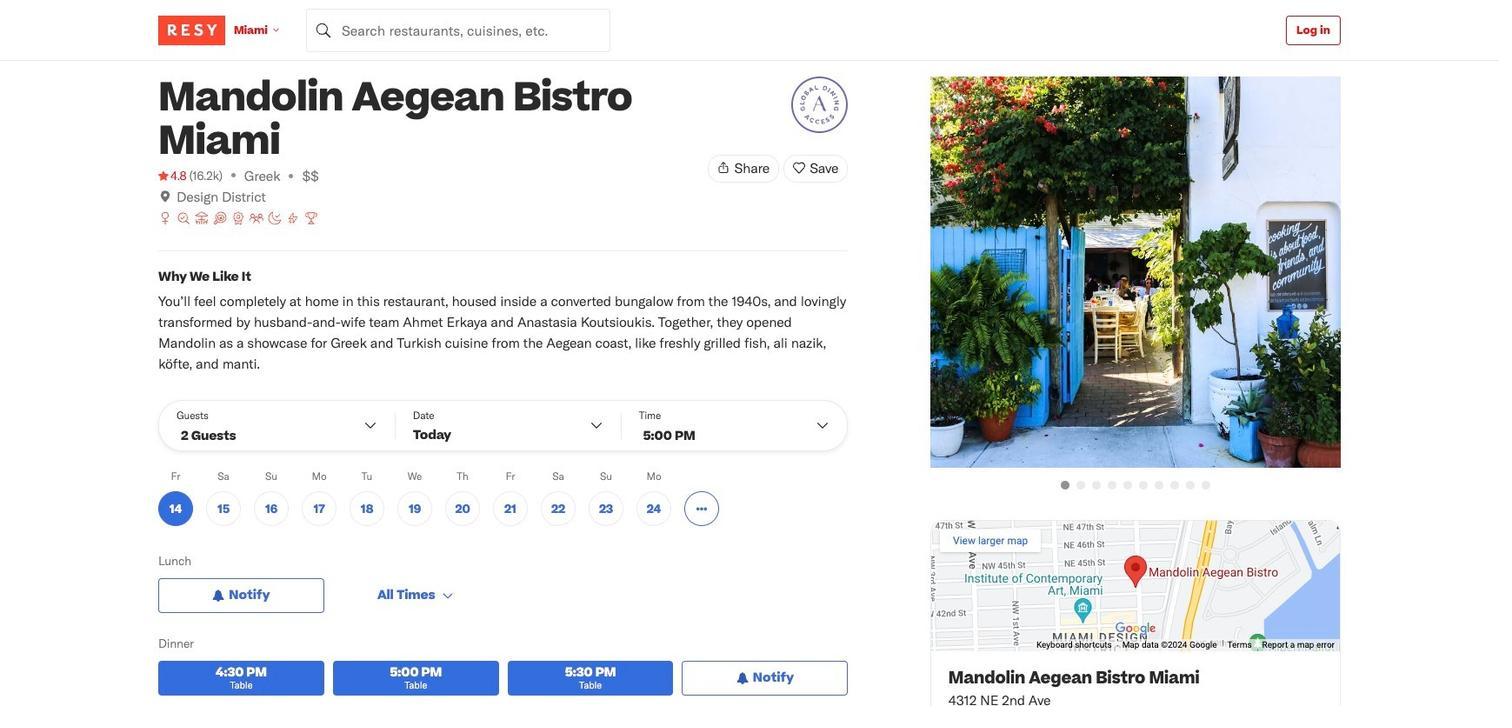 Task type: describe. For each thing, give the bounding box(es) containing it.
4.8 out of 5 stars image
[[158, 167, 186, 184]]



Task type: locate. For each thing, give the bounding box(es) containing it.
Search restaurants, cuisines, etc. text field
[[306, 8, 610, 52]]

None field
[[306, 8, 610, 52]]



